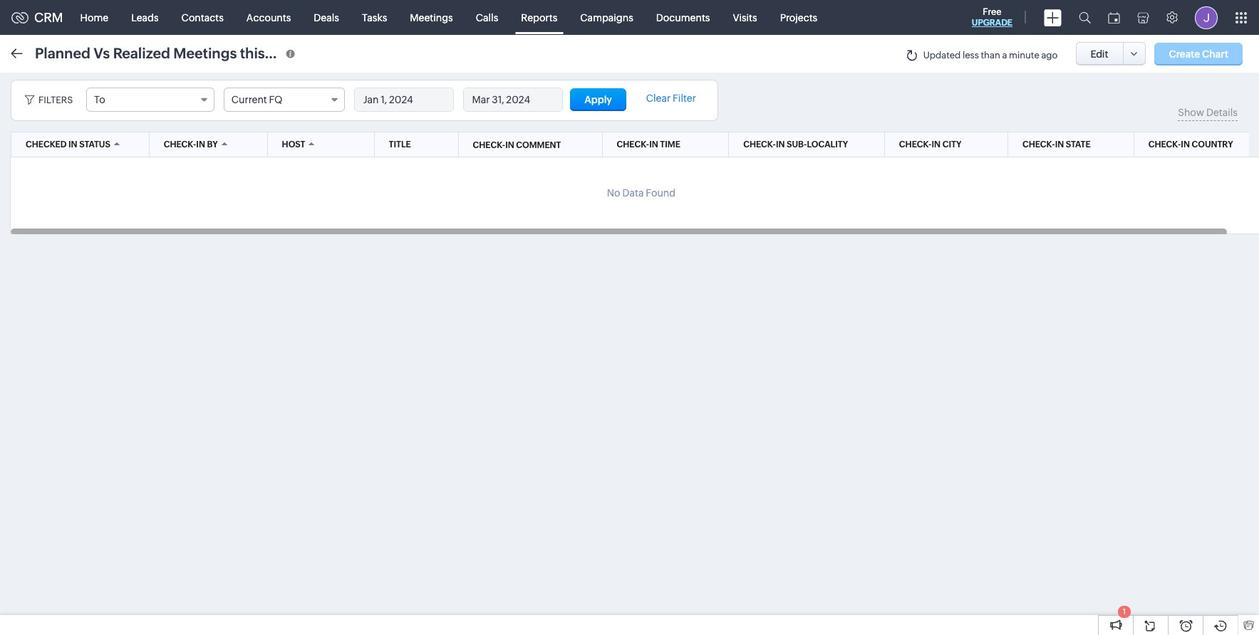 Task type: vqa. For each thing, say whether or not it's contained in the screenshot.
CALLS Link
yes



Task type: locate. For each thing, give the bounding box(es) containing it.
documents
[[656, 12, 710, 23]]

by
[[207, 140, 218, 150]]

in left "time"
[[649, 140, 658, 150]]

in
[[68, 140, 77, 150], [196, 140, 205, 150], [649, 140, 658, 150], [776, 140, 785, 150], [932, 140, 941, 150], [1055, 140, 1064, 150], [1181, 140, 1190, 150], [505, 140, 514, 150]]

a
[[1002, 50, 1007, 61]]

7 check- from the left
[[473, 140, 505, 150]]

MMM D, YYYY text field
[[355, 88, 453, 111], [464, 88, 562, 111]]

profile element
[[1187, 0, 1227, 35]]

reports link
[[510, 0, 569, 35]]

in left comment
[[505, 140, 514, 150]]

2 check- from the left
[[617, 140, 649, 150]]

meetings
[[410, 12, 453, 23], [173, 45, 237, 61]]

check- left city
[[899, 140, 932, 150]]

in left country
[[1181, 140, 1190, 150]]

mmm d, yyyy text field up check-in comment
[[464, 88, 562, 111]]

no data found
[[607, 187, 676, 199]]

4 check- from the left
[[899, 140, 932, 150]]

crm link
[[11, 10, 63, 25]]

8 in from the left
[[505, 140, 514, 150]]

projects link
[[769, 0, 829, 35]]

in for country
[[1181, 140, 1190, 150]]

planned
[[35, 45, 90, 61]]

accounts link
[[235, 0, 302, 35]]

reports
[[521, 12, 558, 23]]

upgrade
[[972, 18, 1013, 28]]

to
[[94, 94, 105, 105]]

meetings left calls 'link'
[[410, 12, 453, 23]]

check-in city
[[899, 140, 962, 150]]

check-in country
[[1149, 140, 1233, 150]]

check- left comment
[[473, 140, 505, 150]]

clear
[[646, 93, 671, 104]]

in left by
[[196, 140, 205, 150]]

check- left the state
[[1023, 140, 1055, 150]]

in for city
[[932, 140, 941, 150]]

leads link
[[120, 0, 170, 35]]

chart
[[1202, 48, 1229, 60]]

time
[[660, 140, 681, 150]]

check- for check-in by
[[164, 140, 196, 150]]

check- left sub-
[[744, 140, 776, 150]]

7 in from the left
[[1181, 140, 1190, 150]]

in for by
[[196, 140, 205, 150]]

1 in from the left
[[68, 140, 77, 150]]

free upgrade
[[972, 6, 1013, 28]]

check- left by
[[164, 140, 196, 150]]

host
[[282, 140, 305, 150]]

contacts link
[[170, 0, 235, 35]]

1 check- from the left
[[164, 140, 196, 150]]

campaigns link
[[569, 0, 645, 35]]

check- left "time"
[[617, 140, 649, 150]]

locality
[[807, 140, 848, 150]]

3 check- from the left
[[744, 140, 776, 150]]

Current FQ field
[[224, 88, 345, 112]]

data
[[623, 187, 644, 199]]

crm
[[34, 10, 63, 25]]

2 in from the left
[[196, 140, 205, 150]]

sub-
[[787, 140, 807, 150]]

apply
[[585, 94, 612, 105]]

home
[[80, 12, 108, 23]]

check-
[[164, 140, 196, 150], [617, 140, 649, 150], [744, 140, 776, 150], [899, 140, 932, 150], [1023, 140, 1055, 150], [1149, 140, 1181, 150], [473, 140, 505, 150]]

status
[[79, 140, 110, 150]]

check- for check-in sub-locality
[[744, 140, 776, 150]]

in left the state
[[1055, 140, 1064, 150]]

in for sub-
[[776, 140, 785, 150]]

check- for check-in country
[[1149, 140, 1181, 150]]

tasks link
[[351, 0, 399, 35]]

6 check- from the left
[[1149, 140, 1181, 150]]

5 in from the left
[[932, 140, 941, 150]]

leads
[[131, 12, 159, 23]]

0 horizontal spatial meetings
[[173, 45, 237, 61]]

check-in by
[[164, 140, 218, 150]]

realized
[[113, 45, 170, 61]]

less
[[963, 50, 979, 61]]

check-in state
[[1023, 140, 1091, 150]]

checked in status
[[26, 140, 110, 150]]

create menu image
[[1044, 9, 1062, 26]]

1 horizontal spatial mmm d, yyyy text field
[[464, 88, 562, 111]]

projects
[[780, 12, 818, 23]]

check- left country
[[1149, 140, 1181, 150]]

4 in from the left
[[776, 140, 785, 150]]

5 check- from the left
[[1023, 140, 1055, 150]]

0 horizontal spatial mmm d, yyyy text field
[[355, 88, 453, 111]]

check-in comment
[[473, 140, 561, 150]]

apply button
[[570, 88, 626, 111]]

title
[[389, 140, 411, 150]]

tasks
[[362, 12, 387, 23]]

3 in from the left
[[649, 140, 658, 150]]

0 vertical spatial meetings
[[410, 12, 453, 23]]

in left city
[[932, 140, 941, 150]]

fq
[[269, 94, 282, 105]]

minute
[[1009, 50, 1040, 61]]

contacts
[[181, 12, 224, 23]]

logo image
[[11, 12, 29, 23]]

in for comment
[[505, 140, 514, 150]]

city
[[943, 140, 962, 150]]

deals
[[314, 12, 339, 23]]

search image
[[1079, 11, 1091, 24]]

in left sub-
[[776, 140, 785, 150]]

deals link
[[302, 0, 351, 35]]

6 in from the left
[[1055, 140, 1064, 150]]

meetings down the contacts link
[[173, 45, 237, 61]]

mmm d, yyyy text field up title
[[355, 88, 453, 111]]

create menu element
[[1036, 0, 1071, 35]]

in left status
[[68, 140, 77, 150]]



Task type: describe. For each thing, give the bounding box(es) containing it.
calls link
[[465, 0, 510, 35]]

To field
[[86, 88, 215, 112]]

visits
[[733, 12, 757, 23]]

comment
[[516, 140, 561, 150]]

check- for check-in city
[[899, 140, 932, 150]]

check- for check-in state
[[1023, 140, 1055, 150]]

this
[[240, 45, 265, 61]]

profile image
[[1195, 6, 1218, 29]]

visits link
[[722, 0, 769, 35]]

vs
[[94, 45, 110, 61]]

1 vertical spatial meetings
[[173, 45, 237, 61]]

create chart
[[1169, 48, 1229, 60]]

filters
[[38, 95, 73, 105]]

in for time
[[649, 140, 658, 150]]

accounts
[[247, 12, 291, 23]]

month
[[268, 45, 313, 61]]

check-in sub-locality
[[744, 140, 848, 150]]

filter
[[673, 93, 696, 104]]

edit button
[[1076, 42, 1124, 66]]

current fq
[[232, 94, 282, 105]]

check- for check-in time
[[617, 140, 649, 150]]

updated
[[924, 50, 961, 61]]

in for state
[[1055, 140, 1064, 150]]

in for status
[[68, 140, 77, 150]]

check- for check-in comment
[[473, 140, 505, 150]]

1
[[1123, 608, 1126, 617]]

ago
[[1042, 50, 1058, 61]]

search element
[[1071, 0, 1100, 35]]

country
[[1192, 140, 1233, 150]]

updated less than a minute ago
[[924, 50, 1058, 61]]

home link
[[69, 0, 120, 35]]

2 mmm d, yyyy text field from the left
[[464, 88, 562, 111]]

meetings link
[[399, 0, 465, 35]]

edit
[[1091, 48, 1109, 60]]

found
[[646, 187, 676, 199]]

no
[[607, 187, 621, 199]]

current
[[232, 94, 267, 105]]

1 mmm d, yyyy text field from the left
[[355, 88, 453, 111]]

1 horizontal spatial meetings
[[410, 12, 453, 23]]

calendar image
[[1108, 12, 1120, 23]]

checked
[[26, 140, 67, 150]]

create
[[1169, 48, 1201, 60]]

clear filter
[[646, 93, 696, 104]]

than
[[981, 50, 1001, 61]]

planned vs realized meetings this month
[[35, 45, 313, 61]]

free
[[983, 6, 1002, 17]]

create chart button
[[1155, 42, 1243, 65]]

calls
[[476, 12, 498, 23]]

check-in time
[[617, 140, 681, 150]]

state
[[1066, 140, 1091, 150]]

documents link
[[645, 0, 722, 35]]

campaigns
[[580, 12, 634, 23]]



